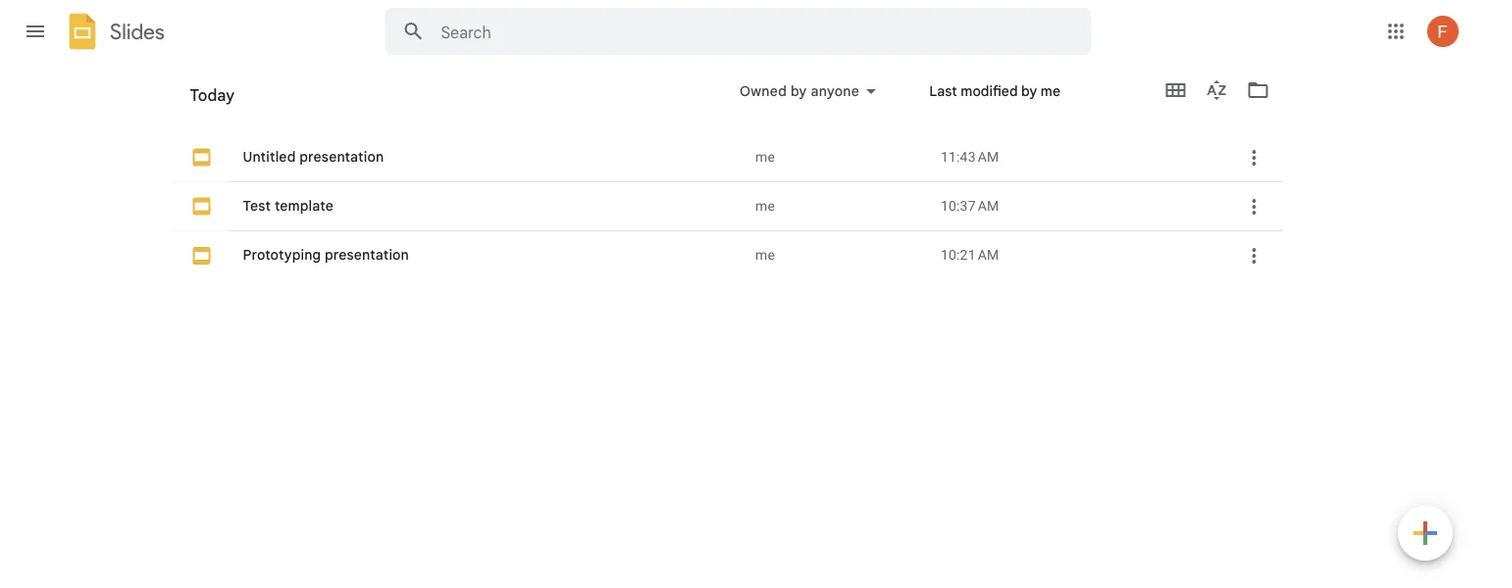 Task type: locate. For each thing, give the bounding box(es) containing it.
2 owned by me element from the top
[[755, 197, 925, 216]]

owned by me element
[[755, 148, 925, 167], [755, 197, 925, 216], [755, 246, 925, 265]]

presentation for prototyping presentation
[[325, 247, 409, 264]]

untitled presentation option
[[174, 53, 1283, 589]]

by inside dropdown button
[[791, 82, 807, 100]]

prototyping
[[243, 247, 321, 264]]

prototyping presentation
[[243, 247, 409, 264]]

today inside heading
[[190, 85, 235, 105]]

owned by me element inside prototyping presentation option
[[755, 246, 925, 265]]

me inside test template "option"
[[755, 198, 775, 214]]

1 today from the top
[[190, 85, 235, 105]]

me inside prototyping presentation option
[[755, 247, 775, 263]]

presentation up template
[[300, 149, 384, 166]]

presentation down template
[[325, 247, 409, 264]]

by right anyone on the right top of page
[[900, 94, 916, 111]]

0 vertical spatial owned by me element
[[755, 148, 925, 167]]

None search field
[[385, 8, 1092, 55]]

owned by me element for test template
[[755, 197, 925, 216]]

me
[[1041, 82, 1061, 100], [919, 94, 939, 111], [755, 149, 775, 165], [755, 198, 775, 214], [755, 247, 775, 263]]

1 vertical spatial owned by me element
[[755, 197, 925, 216]]

presentation
[[300, 149, 384, 166], [325, 247, 409, 264]]

by right the owned
[[791, 82, 807, 100]]

1 owned by me element from the top
[[755, 148, 925, 167]]

me inside untitled presentation option
[[755, 149, 775, 165]]

10:21 am
[[941, 247, 999, 263]]

1 horizontal spatial last
[[929, 82, 957, 100]]

slides link
[[63, 12, 165, 55]]

2 today from the top
[[190, 93, 229, 110]]

me for test template
[[755, 198, 775, 214]]

0 horizontal spatial by
[[791, 82, 807, 100]]

template
[[275, 198, 334, 215]]

1 horizontal spatial by
[[900, 94, 916, 111]]

0 vertical spatial presentation
[[300, 149, 384, 166]]

modified
[[961, 82, 1018, 100], [839, 94, 897, 111]]

today
[[190, 85, 235, 105], [190, 93, 229, 110]]

last modified by me
[[929, 82, 1061, 100], [808, 94, 939, 111]]

list box
[[174, 53, 1283, 589]]

10:37 am
[[941, 198, 999, 214]]

1 vertical spatial presentation
[[325, 247, 409, 264]]

last right the owned
[[808, 94, 836, 111]]

by
[[791, 82, 807, 100], [1021, 82, 1037, 100], [900, 94, 916, 111]]

last up 11:43 am
[[929, 82, 957, 100]]

last opened by me 10:21 am element
[[941, 246, 1212, 265]]

last
[[929, 82, 957, 100], [808, 94, 836, 111]]

presentation inside option
[[300, 149, 384, 166]]

owned by anyone button
[[727, 79, 889, 103]]

2 vertical spatial owned by me element
[[755, 246, 925, 265]]

search image
[[394, 12, 433, 51]]

last opened by me 10:37 am element
[[941, 197, 1212, 216]]

prototyping presentation option
[[174, 152, 1283, 589]]

3 owned by me element from the top
[[755, 246, 925, 265]]

presentation inside option
[[325, 247, 409, 264]]

by up 'last opened by me 11:43 am' element
[[1021, 82, 1037, 100]]



Task type: describe. For each thing, give the bounding box(es) containing it.
slides
[[110, 19, 165, 45]]

test template
[[243, 198, 334, 215]]

anyone
[[811, 82, 860, 100]]

main menu image
[[24, 20, 47, 43]]

1 horizontal spatial modified
[[961, 82, 1018, 100]]

last opened by me 11:43 am element
[[941, 148, 1212, 167]]

untitled
[[243, 149, 296, 166]]

test
[[243, 198, 271, 215]]

today for untitled presentation
[[190, 93, 229, 110]]

me for untitled presentation
[[755, 149, 775, 165]]

create new presentation image
[[1398, 506, 1453, 565]]

presentation for untitled presentation
[[300, 149, 384, 166]]

owned by me element for prototyping presentation
[[755, 246, 925, 265]]

owned
[[740, 82, 787, 100]]

0 horizontal spatial last
[[808, 94, 836, 111]]

list box containing untitled presentation
[[174, 53, 1283, 589]]

2 horizontal spatial by
[[1021, 82, 1037, 100]]

owned by me element for untitled presentation
[[755, 148, 925, 167]]

Search bar text field
[[441, 23, 1042, 42]]

test template option
[[174, 103, 1283, 589]]

0 horizontal spatial modified
[[839, 94, 897, 111]]

today for last modified by me
[[190, 85, 235, 105]]

me for prototyping presentation
[[755, 247, 775, 263]]

today heading
[[174, 63, 698, 126]]

owned by anyone
[[740, 82, 860, 100]]

11:43 am
[[941, 149, 999, 165]]

untitled presentation
[[243, 149, 384, 166]]



Task type: vqa. For each thing, say whether or not it's contained in the screenshot.
12:44 PM
no



